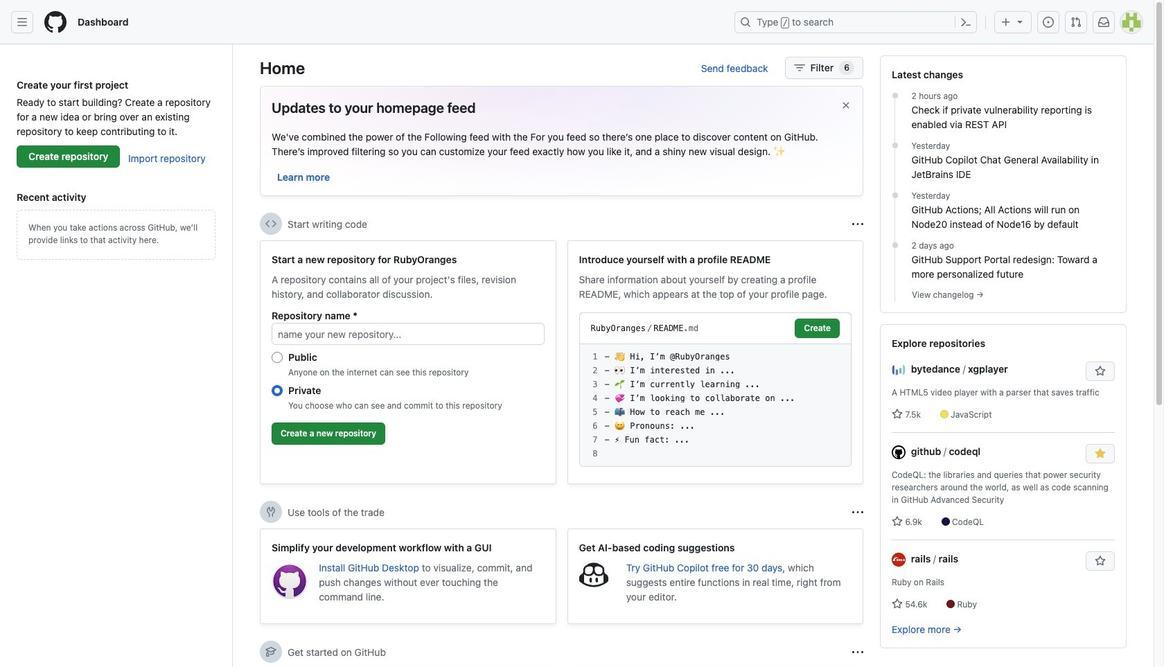 Task type: locate. For each thing, give the bounding box(es) containing it.
1 vertical spatial star image
[[892, 517, 904, 528]]

start a new repository element
[[260, 241, 556, 485]]

1 vertical spatial dot fill image
[[890, 190, 901, 201]]

star image up @github profile image
[[892, 409, 904, 420]]

x image
[[841, 100, 852, 111]]

None submit
[[796, 319, 840, 338]]

1 vertical spatial why am i seeing this? image
[[853, 507, 864, 518]]

star image for @github profile image
[[892, 517, 904, 528]]

star image down @rails profile icon
[[892, 599, 904, 610]]

dot fill image
[[890, 140, 901, 151], [890, 240, 901, 251]]

0 vertical spatial dot fill image
[[890, 140, 901, 151]]

tools image
[[266, 507, 277, 518]]

1 star image from the top
[[892, 409, 904, 420]]

why am i seeing this? image
[[853, 219, 864, 230], [853, 507, 864, 518], [853, 647, 864, 658]]

star image up @rails profile icon
[[892, 517, 904, 528]]

2 vertical spatial star image
[[892, 599, 904, 610]]

mortar board image
[[266, 647, 277, 658]]

notifications image
[[1099, 17, 1110, 28]]

1 vertical spatial dot fill image
[[890, 240, 901, 251]]

2 vertical spatial why am i seeing this? image
[[853, 647, 864, 658]]

why am i seeing this? image for get ai-based coding suggestions element
[[853, 507, 864, 518]]

command palette image
[[961, 17, 972, 28]]

1 why am i seeing this? image from the top
[[853, 219, 864, 230]]

0 vertical spatial dot fill image
[[890, 90, 901, 101]]

triangle down image
[[1015, 16, 1026, 27]]

star image
[[892, 409, 904, 420], [892, 517, 904, 528], [892, 599, 904, 610]]

github desktop image
[[272, 564, 308, 600]]

0 vertical spatial why am i seeing this? image
[[853, 219, 864, 230]]

simplify your development workflow with a gui element
[[260, 529, 556, 625]]

None radio
[[272, 352, 283, 363], [272, 386, 283, 397], [272, 352, 283, 363], [272, 386, 283, 397]]

2 why am i seeing this? image from the top
[[853, 507, 864, 518]]

dot fill image
[[890, 90, 901, 101], [890, 190, 901, 201]]

none submit inside introduce yourself with a profile readme element
[[796, 319, 840, 338]]

0 vertical spatial star image
[[892, 409, 904, 420]]

unstar this repository image
[[1096, 449, 1107, 460]]

star image for @bytedance profile image
[[892, 409, 904, 420]]

2 dot fill image from the top
[[890, 190, 901, 201]]

2 star image from the top
[[892, 517, 904, 528]]

get ai-based coding suggestions element
[[568, 529, 864, 625]]

3 star image from the top
[[892, 599, 904, 610]]



Task type: describe. For each thing, give the bounding box(es) containing it.
2 dot fill image from the top
[[890, 240, 901, 251]]

@bytedance profile image
[[892, 364, 906, 377]]

introduce yourself with a profile readme element
[[568, 241, 864, 485]]

git pull request image
[[1071, 17, 1082, 28]]

code image
[[266, 218, 277, 230]]

issue opened image
[[1044, 17, 1055, 28]]

1 dot fill image from the top
[[890, 90, 901, 101]]

filter image
[[794, 62, 805, 74]]

@github profile image
[[892, 446, 906, 460]]

explore repositories navigation
[[881, 325, 1128, 649]]

explore element
[[881, 55, 1128, 668]]

why am i seeing this? image for introduce yourself with a profile readme element
[[853, 219, 864, 230]]

homepage image
[[44, 11, 67, 33]]

name your new repository... text field
[[272, 323, 545, 345]]

1 dot fill image from the top
[[890, 140, 901, 151]]

3 why am i seeing this? image from the top
[[853, 647, 864, 658]]

star this repository image
[[1096, 556, 1107, 567]]

star this repository image
[[1096, 366, 1107, 377]]

@rails profile image
[[892, 554, 906, 567]]

plus image
[[1001, 17, 1012, 28]]

star image for @rails profile icon
[[892, 599, 904, 610]]



Task type: vqa. For each thing, say whether or not it's contained in the screenshot.
ISSUE OPENED Icon
yes



